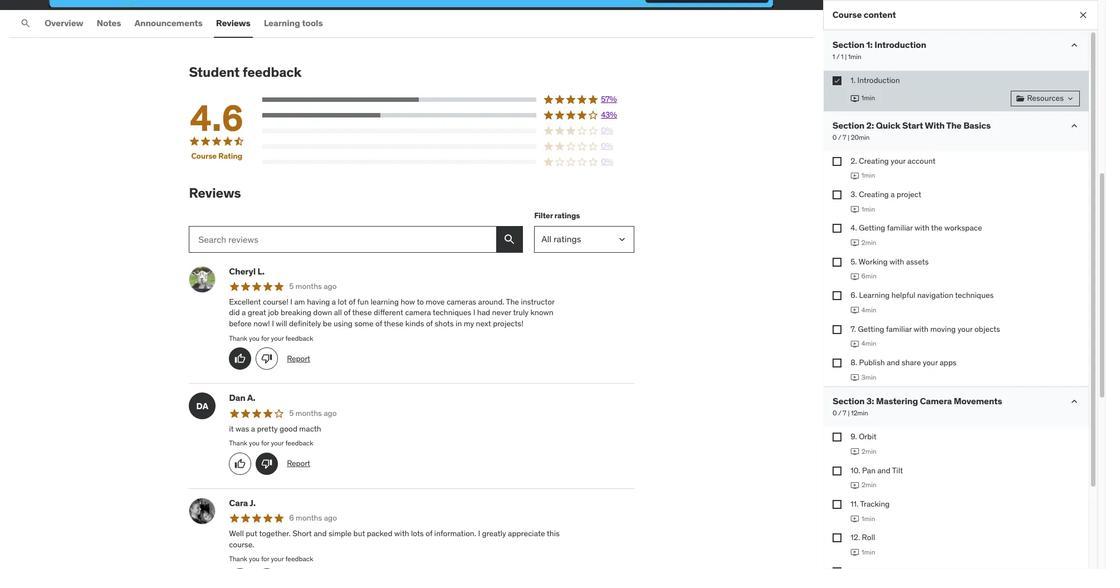 Task type: vqa. For each thing, say whether or not it's contained in the screenshot.
'&' in the the "Database Design & Development"
no



Task type: locate. For each thing, give the bounding box(es) containing it.
1 vertical spatial getting
[[858, 324, 884, 334]]

months for cara j.
[[296, 513, 322, 523]]

of down the different
[[375, 319, 382, 329]]

1 horizontal spatial the
[[947, 120, 962, 131]]

with left lots
[[394, 529, 409, 539]]

0 vertical spatial report
[[287, 354, 310, 364]]

play creating a project image
[[851, 205, 860, 214]]

xsmall image for 12. roll
[[833, 534, 842, 543]]

xsmall image for 11. tracking
[[833, 500, 842, 509]]

undo mark as helpful image
[[235, 353, 246, 365]]

ago for l.
[[324, 281, 337, 291]]

reviews
[[216, 17, 251, 29], [189, 184, 241, 202]]

0 vertical spatial 7
[[843, 133, 847, 141]]

2 vertical spatial /
[[839, 409, 842, 418]]

1min right play tracking image
[[862, 515, 876, 523]]

with left the 'moving'
[[914, 324, 929, 334]]

5 months ago
[[289, 281, 337, 291], [289, 408, 337, 418]]

1 vertical spatial thank
[[229, 439, 247, 447]]

thank you for your feedback down pretty
[[229, 439, 313, 447]]

helpful
[[892, 290, 916, 300]]

/ inside section 3: mastering camera movements 0 / 7 | 12min
[[839, 409, 842, 418]]

report button for dan a.
[[287, 459, 310, 469]]

known
[[531, 308, 554, 318]]

2 vertical spatial ago
[[324, 513, 337, 523]]

1 creating from the top
[[859, 156, 889, 166]]

0 vertical spatial reviews
[[216, 17, 251, 29]]

0 vertical spatial report button
[[287, 354, 310, 364]]

1min for 11.
[[862, 515, 876, 523]]

0 horizontal spatial these
[[352, 308, 372, 318]]

introduction right 1.
[[858, 75, 900, 85]]

publish
[[859, 358, 885, 368]]

1 vertical spatial months
[[296, 408, 322, 418]]

1 5 from the top
[[289, 281, 294, 291]]

familiar down helpful
[[886, 324, 912, 334]]

you for l.
[[249, 334, 260, 342]]

creating right 2.
[[859, 156, 889, 166]]

2 7 from the top
[[843, 409, 847, 418]]

i left will on the left bottom of page
[[272, 319, 274, 329]]

2 vertical spatial |
[[848, 409, 850, 418]]

learning
[[264, 17, 300, 29], [859, 290, 890, 300]]

2 5 months ago from the top
[[289, 408, 337, 418]]

1 5 months ago from the top
[[289, 281, 337, 291]]

i left the had
[[473, 308, 475, 318]]

2 4min from the top
[[862, 339, 877, 348]]

of right lot
[[349, 297, 356, 307]]

together.
[[259, 529, 291, 539]]

2 2min from the top
[[862, 447, 877, 456]]

1 vertical spatial 5 months ago
[[289, 408, 337, 418]]

with inside well put together. short and simple but packed with lots of information. i greatly appreciate this course.
[[394, 529, 409, 539]]

1 section from the top
[[833, 39, 865, 50]]

xsmall image for 1. introduction
[[833, 76, 842, 85]]

0 vertical spatial months
[[296, 281, 322, 291]]

these down the different
[[384, 319, 404, 329]]

1 vertical spatial you
[[249, 439, 260, 447]]

2 vertical spatial for
[[261, 555, 269, 563]]

0 vertical spatial the
[[947, 120, 962, 131]]

great
[[248, 308, 266, 318]]

0% button
[[262, 125, 635, 136], [262, 141, 635, 152], [262, 156, 635, 168]]

thank
[[229, 334, 247, 342], [229, 439, 247, 447], [229, 555, 247, 563]]

ago
[[324, 281, 337, 291], [324, 408, 337, 418], [324, 513, 337, 523]]

0 vertical spatial course
[[833, 9, 862, 20]]

xsmall image left 3.
[[833, 190, 842, 199]]

introduction right 1:
[[875, 39, 927, 50]]

feedback down short
[[285, 555, 313, 563]]

xsmall image left 9. in the right of the page
[[833, 433, 842, 442]]

1 vertical spatial 0
[[833, 409, 837, 418]]

xsmall image for 10. pan and tilt
[[833, 467, 842, 476]]

it was a pretty good macth
[[229, 424, 321, 434]]

1 vertical spatial 0%
[[601, 141, 613, 151]]

report right mark as unhelpful icon
[[287, 354, 310, 364]]

5 up good at the left of the page
[[289, 408, 294, 418]]

2 small image from the top
[[1069, 396, 1080, 407]]

section left 1:
[[833, 39, 865, 50]]

0 vertical spatial you
[[249, 334, 260, 342]]

techniques up objects
[[955, 290, 994, 300]]

section inside section 3: mastering camera movements 0 / 7 | 12min
[[833, 396, 865, 407]]

xsmall image left 10.
[[833, 467, 842, 476]]

play creating your account image
[[851, 171, 860, 180]]

5
[[289, 281, 294, 291], [289, 408, 294, 418]]

section 3: mastering camera movements 0 / 7 | 12min
[[833, 396, 1003, 418]]

1 vertical spatial techniques
[[433, 308, 471, 318]]

0
[[833, 133, 837, 141], [833, 409, 837, 418]]

xsmall image
[[833, 76, 842, 85], [1016, 94, 1025, 103], [833, 157, 842, 166], [833, 224, 842, 233], [833, 291, 842, 300], [833, 359, 842, 368], [833, 568, 842, 569]]

xsmall image left 12.
[[833, 534, 842, 543]]

feedback for a.
[[285, 439, 313, 447]]

next
[[476, 319, 491, 329]]

getting right 7.
[[858, 324, 884, 334]]

good
[[280, 424, 297, 434]]

and down 6 months ago
[[314, 529, 327, 539]]

of inside well put together. short and simple but packed with lots of information. i greatly appreciate this course.
[[426, 529, 433, 539]]

1 thank from the top
[[229, 334, 247, 342]]

techniques inside excellent course! i am having a lot of fun learning how to move cameras around. the instructor did a great job breaking down all of these different camera techniques i had never truly known before now! i will definitely be using some of these kinds of shots in my next projects!
[[433, 308, 471, 318]]

3 thank you for your feedback from the top
[[229, 555, 313, 563]]

thank you for your feedback down the together.
[[229, 555, 313, 563]]

and for tilt
[[878, 466, 891, 476]]

2 you from the top
[[249, 439, 260, 447]]

1 vertical spatial 4min
[[862, 339, 877, 348]]

2 0% from the top
[[601, 141, 613, 151]]

/ left 20min
[[839, 133, 842, 141]]

2min right play orbit image
[[862, 447, 877, 456]]

course
[[833, 9, 862, 20], [191, 151, 217, 161]]

1 horizontal spatial learning
[[859, 290, 890, 300]]

packed
[[367, 529, 393, 539]]

| left 20min
[[848, 133, 850, 141]]

report button right undo mark as unhelpful icon
[[287, 459, 310, 469]]

xsmall image left 7.
[[833, 325, 842, 334]]

0 vertical spatial 5
[[289, 281, 294, 291]]

course for course content
[[833, 9, 862, 20]]

the right with
[[947, 120, 962, 131]]

learning tools
[[264, 17, 323, 29]]

xsmall image for 4. getting familiar with the workspace
[[833, 224, 842, 233]]

feedback
[[243, 64, 302, 81], [285, 334, 313, 342], [285, 439, 313, 447], [285, 555, 313, 563]]

months up the am
[[296, 281, 322, 291]]

7 left 20min
[[843, 133, 847, 141]]

and left tilt
[[878, 466, 891, 476]]

1 7 from the top
[[843, 133, 847, 141]]

section inside section 2: quick start with the basics 0 / 7 | 20min
[[833, 120, 865, 131]]

3 0% from the top
[[601, 157, 613, 167]]

0 horizontal spatial learning
[[264, 17, 300, 29]]

9.
[[851, 432, 857, 442]]

7 left 12min
[[843, 409, 847, 418]]

2 vertical spatial 2min
[[862, 481, 877, 489]]

learning
[[371, 297, 399, 307]]

with
[[925, 120, 945, 131]]

of right lots
[[426, 529, 433, 539]]

section 2: quick start with the basics 0 / 7 | 20min
[[833, 120, 991, 141]]

familiar down project
[[887, 223, 913, 233]]

course for course rating
[[191, 151, 217, 161]]

1 horizontal spatial 1
[[842, 52, 844, 61]]

settings image
[[758, 0, 772, 1]]

3 for from the top
[[261, 555, 269, 563]]

1 vertical spatial small image
[[1069, 396, 1080, 407]]

0 vertical spatial 5 months ago
[[289, 281, 337, 291]]

before
[[229, 319, 252, 329]]

0 vertical spatial familiar
[[887, 223, 913, 233]]

thank you for your feedback for dan a.
[[229, 439, 313, 447]]

2 5 from the top
[[289, 408, 294, 418]]

0 vertical spatial 4min
[[862, 306, 877, 314]]

l.
[[258, 266, 265, 277]]

xsmall image
[[1066, 94, 1075, 103], [833, 190, 842, 199], [833, 258, 842, 267], [833, 325, 842, 334], [833, 433, 842, 442], [833, 467, 842, 476], [833, 500, 842, 509], [833, 534, 842, 543]]

2 thank from the top
[[229, 439, 247, 447]]

xsmall image for 2. creating your account
[[833, 157, 842, 166]]

submit search image
[[503, 233, 516, 246]]

for down the together.
[[261, 555, 269, 563]]

5 months ago up macth
[[289, 408, 337, 418]]

1 0 from the top
[[833, 133, 837, 141]]

5 for cheryl l.
[[289, 281, 294, 291]]

1 vertical spatial 5
[[289, 408, 294, 418]]

section for section 2: quick start with the basics
[[833, 120, 865, 131]]

1 vertical spatial course
[[191, 151, 217, 161]]

0 vertical spatial getting
[[859, 223, 885, 233]]

xsmall image left 11.
[[833, 500, 842, 509]]

feedback down definitely
[[285, 334, 313, 342]]

2 section from the top
[[833, 120, 865, 131]]

2 ago from the top
[[324, 408, 337, 418]]

months up short
[[296, 513, 322, 523]]

1 vertical spatial 7
[[843, 409, 847, 418]]

your down will on the left bottom of page
[[271, 334, 284, 342]]

6 months ago
[[289, 513, 337, 523]]

3 thank from the top
[[229, 555, 247, 563]]

2 vertical spatial section
[[833, 396, 865, 407]]

greatly
[[482, 529, 506, 539]]

creating for your
[[859, 156, 889, 166]]

0 horizontal spatial the
[[506, 297, 519, 307]]

feedback down learning tools button
[[243, 64, 302, 81]]

section up 20min
[[833, 120, 865, 131]]

/ down section 1: introduction dropdown button
[[837, 52, 840, 61]]

2 creating from the top
[[859, 189, 889, 199]]

1 report button from the top
[[287, 354, 310, 364]]

2 vertical spatial you
[[249, 555, 260, 563]]

4min for learning
[[862, 306, 877, 314]]

2 0 from the top
[[833, 409, 837, 418]]

cameras
[[447, 297, 476, 307]]

1 vertical spatial ago
[[324, 408, 337, 418]]

course inside sidebar element
[[833, 9, 862, 20]]

course left content
[[833, 9, 862, 20]]

well put together. short and simple but packed with lots of information. i greatly appreciate this course.
[[229, 529, 560, 550]]

0 vertical spatial 0%
[[601, 125, 613, 135]]

da
[[196, 400, 208, 412]]

feedback down good at the left of the page
[[285, 439, 313, 447]]

rating
[[218, 151, 242, 161]]

1 2min from the top
[[862, 238, 877, 247]]

2 thank you for your feedback from the top
[[229, 439, 313, 447]]

0 horizontal spatial 1
[[833, 52, 835, 61]]

| down section 1: introduction dropdown button
[[846, 52, 847, 61]]

2min right play getting familiar with the workspace image
[[862, 238, 877, 247]]

1 vertical spatial thank you for your feedback
[[229, 439, 313, 447]]

thank you for your feedback for cheryl l.
[[229, 334, 313, 342]]

content
[[864, 9, 897, 20]]

thank down course.
[[229, 555, 247, 563]]

these
[[352, 308, 372, 318], [384, 319, 404, 329]]

0 left 20min
[[833, 133, 837, 141]]

a right was
[[251, 424, 255, 434]]

xsmall image for 6. learning helpful navigation techniques
[[833, 291, 842, 300]]

2 vertical spatial 0%
[[601, 157, 613, 167]]

sidebar element
[[824, 0, 1098, 569]]

4.6
[[190, 96, 244, 141]]

1 vertical spatial 0% button
[[262, 141, 635, 152]]

1 vertical spatial and
[[878, 466, 891, 476]]

i left greatly
[[478, 529, 480, 539]]

course left rating at top
[[191, 151, 217, 161]]

course rating
[[191, 151, 242, 161]]

the
[[931, 223, 943, 233]]

your right the 'moving'
[[958, 324, 973, 334]]

0 vertical spatial and
[[887, 358, 900, 368]]

for down pretty
[[261, 439, 269, 447]]

and left share
[[887, 358, 900, 368]]

for for cara j.
[[261, 555, 269, 563]]

1 vertical spatial the
[[506, 297, 519, 307]]

1 vertical spatial these
[[384, 319, 404, 329]]

3min
[[862, 373, 877, 381]]

1 vertical spatial 2min
[[862, 447, 877, 456]]

2 vertical spatial months
[[296, 513, 322, 523]]

reviews down "course rating" on the left top of page
[[189, 184, 241, 202]]

familiar
[[887, 223, 913, 233], [886, 324, 912, 334]]

4min right play getting familiar with moving your objects icon on the bottom of page
[[862, 339, 877, 348]]

1 vertical spatial report button
[[287, 459, 310, 469]]

1 thank you for your feedback from the top
[[229, 334, 313, 342]]

resources
[[1027, 93, 1064, 103]]

familiar for moving
[[886, 324, 912, 334]]

1min right play creating your account "image"
[[862, 171, 876, 179]]

1. introduction
[[851, 75, 900, 85]]

1 vertical spatial reviews
[[189, 184, 241, 202]]

0 inside section 2: quick start with the basics 0 / 7 | 20min
[[833, 133, 837, 141]]

1 vertical spatial creating
[[859, 189, 889, 199]]

the up truly
[[506, 297, 519, 307]]

7 inside section 2: quick start with the basics 0 / 7 | 20min
[[843, 133, 847, 141]]

| inside section 2: quick start with the basics 0 / 7 | 20min
[[848, 133, 850, 141]]

you for a.
[[249, 439, 260, 447]]

you down was
[[249, 439, 260, 447]]

2 vertical spatial 0% button
[[262, 156, 635, 168]]

learning left tools
[[264, 17, 300, 29]]

dan
[[229, 392, 246, 404]]

section 3: mastering camera movements button
[[833, 396, 1003, 407]]

getting right 4.
[[859, 223, 885, 233]]

tilt
[[892, 466, 903, 476]]

thank you for your feedback down now!
[[229, 334, 313, 342]]

0 left 12min
[[833, 409, 837, 418]]

introduction inside section 1: introduction 1 / 1 | 1min
[[875, 39, 927, 50]]

10.
[[851, 466, 861, 476]]

2min for orbit
[[862, 447, 877, 456]]

you down now!
[[249, 334, 260, 342]]

but
[[354, 529, 365, 539]]

7.
[[851, 324, 856, 334]]

0 vertical spatial for
[[261, 334, 269, 342]]

report for l.
[[287, 354, 310, 364]]

0 vertical spatial 0% button
[[262, 125, 635, 136]]

|
[[846, 52, 847, 61], [848, 133, 850, 141], [848, 409, 850, 418]]

1 ago from the top
[[324, 281, 337, 291]]

learning down "6min" at the top of the page
[[859, 290, 890, 300]]

report button right mark as unhelpful icon
[[287, 354, 310, 364]]

0 vertical spatial learning
[[264, 17, 300, 29]]

put
[[246, 529, 257, 539]]

play pan and tilt image
[[851, 481, 860, 490]]

0 vertical spatial these
[[352, 308, 372, 318]]

small image
[[1069, 40, 1080, 51]]

2 for from the top
[[261, 439, 269, 447]]

reviews up student feedback
[[216, 17, 251, 29]]

j.
[[250, 497, 256, 509]]

xsmall image for 3. creating a project
[[833, 190, 842, 199]]

6. learning helpful navigation techniques
[[851, 290, 994, 300]]

1min
[[849, 52, 862, 61], [862, 94, 876, 102], [862, 171, 876, 179], [862, 205, 876, 213], [862, 515, 876, 523], [862, 548, 876, 557]]

xsmall image left 5.
[[833, 258, 842, 267]]

0 horizontal spatial techniques
[[433, 308, 471, 318]]

simple
[[329, 529, 352, 539]]

breaking
[[281, 308, 311, 318]]

the
[[947, 120, 962, 131], [506, 297, 519, 307]]

3 section from the top
[[833, 396, 865, 407]]

creating for a
[[859, 189, 889, 199]]

1 1 from the left
[[833, 52, 835, 61]]

1min right play roll icon
[[862, 548, 876, 557]]

reviews inside button
[[216, 17, 251, 29]]

| inside section 1: introduction 1 / 1 | 1min
[[846, 52, 847, 61]]

months up macth
[[296, 408, 322, 418]]

2 vertical spatial and
[[314, 529, 327, 539]]

creating
[[859, 156, 889, 166], [859, 189, 889, 199]]

0 vertical spatial /
[[837, 52, 840, 61]]

1 for from the top
[[261, 334, 269, 342]]

1 vertical spatial familiar
[[886, 324, 912, 334]]

0 vertical spatial techniques
[[955, 290, 994, 300]]

0 vertical spatial thank
[[229, 334, 247, 342]]

1 you from the top
[[249, 334, 260, 342]]

2. creating your account
[[851, 156, 936, 166]]

57%
[[601, 94, 617, 104]]

section up 12min
[[833, 396, 865, 407]]

/ left 12min
[[839, 409, 842, 418]]

2min right play pan and tilt image
[[862, 481, 877, 489]]

for down now!
[[261, 334, 269, 342]]

2min
[[862, 238, 877, 247], [862, 447, 877, 456], [862, 481, 877, 489]]

a left project
[[891, 189, 895, 199]]

2 vertical spatial thank
[[229, 555, 247, 563]]

for
[[261, 334, 269, 342], [261, 439, 269, 447], [261, 555, 269, 563]]

excellent course! i am having a lot of fun learning how to move cameras around. the instructor did a great job breaking down all of these different camera techniques i had never truly known before now! i will definitely be using some of these kinds of shots in my next projects!
[[229, 297, 555, 329]]

1 vertical spatial learning
[[859, 290, 890, 300]]

3 you from the top
[[249, 555, 260, 563]]

report right undo mark as unhelpful icon
[[287, 459, 310, 469]]

1min inside section 1: introduction 1 / 1 | 1min
[[849, 52, 862, 61]]

0 vertical spatial 2min
[[862, 238, 877, 247]]

with
[[915, 223, 930, 233], [890, 257, 905, 267], [914, 324, 929, 334], [394, 529, 409, 539]]

0 vertical spatial small image
[[1069, 120, 1080, 131]]

0 vertical spatial thank you for your feedback
[[229, 334, 313, 342]]

thank for cara
[[229, 555, 247, 563]]

mute image
[[695, 0, 708, 1]]

notes button
[[94, 10, 123, 37]]

| left 12min
[[848, 409, 850, 418]]

1 vertical spatial section
[[833, 120, 865, 131]]

pan
[[862, 466, 876, 476]]

0 vertical spatial section
[[833, 39, 865, 50]]

0 vertical spatial introduction
[[875, 39, 927, 50]]

play orbit image
[[851, 447, 860, 456]]

ratings
[[555, 211, 580, 221]]

3 ago from the top
[[324, 513, 337, 523]]

and inside well put together. short and simple but packed with lots of information. i greatly appreciate this course.
[[314, 529, 327, 539]]

feedback for j.
[[285, 555, 313, 563]]

learning inside sidebar element
[[859, 290, 890, 300]]

techniques inside sidebar element
[[955, 290, 994, 300]]

lot
[[338, 297, 347, 307]]

1min for 12.
[[862, 548, 876, 557]]

3.
[[851, 189, 857, 199]]

these down fun
[[352, 308, 372, 318]]

xsmall image inside resources dropdown button
[[1066, 94, 1075, 103]]

small image for section 3: mastering camera movements
[[1069, 396, 1080, 407]]

1 vertical spatial |
[[848, 133, 850, 141]]

4.
[[851, 223, 857, 233]]

1 small image from the top
[[1069, 120, 1080, 131]]

your left apps
[[923, 358, 938, 368]]

0 vertical spatial |
[[846, 52, 847, 61]]

/
[[837, 52, 840, 61], [839, 133, 842, 141], [839, 409, 842, 418]]

1min up 1.
[[849, 52, 862, 61]]

2 report button from the top
[[287, 459, 310, 469]]

0 vertical spatial creating
[[859, 156, 889, 166]]

your
[[891, 156, 906, 166], [958, 324, 973, 334], [271, 334, 284, 342], [923, 358, 938, 368], [271, 439, 284, 447], [271, 555, 284, 563]]

never
[[492, 308, 511, 318]]

3 2min from the top
[[862, 481, 877, 489]]

0 vertical spatial 0
[[833, 133, 837, 141]]

report
[[287, 354, 310, 364], [287, 459, 310, 469]]

2 report from the top
[[287, 459, 310, 469]]

1 0% from the top
[[601, 125, 613, 135]]

techniques
[[955, 290, 994, 300], [433, 308, 471, 318]]

techniques up in
[[433, 308, 471, 318]]

announcements button
[[132, 10, 205, 37]]

1 horizontal spatial course
[[833, 9, 862, 20]]

you down course.
[[249, 555, 260, 563]]

0 horizontal spatial course
[[191, 151, 217, 161]]

1 vertical spatial for
[[261, 439, 269, 447]]

share
[[902, 358, 921, 368]]

1 vertical spatial /
[[839, 133, 842, 141]]

thank down was
[[229, 439, 247, 447]]

1 vertical spatial introduction
[[858, 75, 900, 85]]

1 report from the top
[[287, 354, 310, 364]]

creating right 3.
[[859, 189, 889, 199]]

months for cheryl l.
[[296, 281, 322, 291]]

1 vertical spatial report
[[287, 459, 310, 469]]

transcript in sidebar region image
[[716, 0, 729, 1]]

of right kinds
[[426, 319, 433, 329]]

1 horizontal spatial techniques
[[955, 290, 994, 300]]

4min right play learning helpful navigation techniques icon
[[862, 306, 877, 314]]

0 vertical spatial ago
[[324, 281, 337, 291]]

move
[[426, 297, 445, 307]]

section inside section 1: introduction 1 / 1 | 1min
[[833, 39, 865, 50]]

small image
[[1069, 120, 1080, 131], [1069, 396, 1080, 407]]

1min right 'play creating a project' icon
[[862, 205, 876, 213]]

the inside section 2: quick start with the basics 0 / 7 | 20min
[[947, 120, 962, 131]]

2 vertical spatial thank you for your feedback
[[229, 555, 313, 563]]

1 4min from the top
[[862, 306, 877, 314]]

did
[[229, 308, 240, 318]]

5 months ago for cheryl l.
[[289, 281, 337, 291]]



Task type: describe. For each thing, give the bounding box(es) containing it.
with left the on the right
[[915, 223, 930, 233]]

around.
[[478, 297, 505, 307]]

0 inside section 3: mastering camera movements 0 / 7 | 12min
[[833, 409, 837, 418]]

8. publish and share your apps
[[851, 358, 957, 368]]

report button for cheryl l.
[[287, 354, 310, 364]]

camera
[[405, 308, 431, 318]]

fun
[[357, 297, 369, 307]]

2 0% button from the top
[[262, 141, 635, 152]]

pretty
[[257, 424, 278, 434]]

a left lot
[[332, 297, 336, 307]]

of right the all
[[344, 308, 351, 318]]

section for section 3: mastering camera movements
[[833, 396, 865, 407]]

play publish and share your apps image
[[851, 373, 860, 382]]

lots
[[411, 529, 424, 539]]

0% for 2nd 0% button from the bottom
[[601, 141, 613, 151]]

0% for 3rd 0% button from the bottom of the page
[[601, 125, 613, 135]]

xsmall image for 8. publish and share your apps
[[833, 359, 842, 368]]

43% button
[[262, 110, 635, 121]]

section 1: introduction 1 / 1 | 1min
[[833, 39, 927, 61]]

xsmall image for 9. orbit
[[833, 433, 842, 442]]

| inside section 3: mastering camera movements 0 / 7 | 12min
[[848, 409, 850, 418]]

start
[[903, 120, 924, 131]]

projects!
[[493, 319, 524, 329]]

6min
[[862, 272, 877, 280]]

your down the it was a pretty good macth
[[271, 439, 284, 447]]

small image for section 2: quick start with the basics
[[1069, 120, 1080, 131]]

5 months ago for dan a.
[[289, 408, 337, 418]]

getting for 7.
[[858, 324, 884, 334]]

9. orbit
[[851, 432, 877, 442]]

1 0% button from the top
[[262, 125, 635, 136]]

your left account
[[891, 156, 906, 166]]

how
[[401, 297, 415, 307]]

0% for third 0% button
[[601, 157, 613, 167]]

mark as unhelpful image
[[261, 353, 272, 365]]

quick
[[876, 120, 901, 131]]

learning inside learning tools button
[[264, 17, 300, 29]]

section for section 1: introduction
[[833, 39, 865, 50]]

announcements
[[135, 17, 203, 29]]

truly
[[513, 308, 529, 318]]

excellent
[[229, 297, 261, 307]]

course content
[[833, 9, 897, 20]]

subtitles image
[[737, 0, 751, 1]]

i left the am
[[290, 297, 293, 307]]

with left assets
[[890, 257, 905, 267]]

assets
[[906, 257, 929, 267]]

will
[[276, 319, 287, 329]]

/ inside section 1: introduction 1 / 1 | 1min
[[837, 52, 840, 61]]

thank you for your feedback for cara j.
[[229, 555, 313, 563]]

1min right play introduction icon
[[862, 94, 876, 102]]

11. tracking
[[851, 499, 890, 509]]

43%
[[601, 110, 617, 120]]

undo mark as unhelpful image
[[261, 458, 272, 470]]

1min for 3.
[[862, 205, 876, 213]]

short
[[293, 529, 312, 539]]

search image
[[20, 18, 31, 29]]

instructor
[[521, 297, 555, 307]]

4. getting familiar with the workspace
[[851, 223, 982, 233]]

well
[[229, 529, 244, 539]]

months for dan a.
[[296, 408, 322, 418]]

course!
[[263, 297, 289, 307]]

learning tools button
[[262, 10, 325, 37]]

account
[[908, 156, 936, 166]]

apps
[[940, 358, 957, 368]]

definitely
[[289, 319, 321, 329]]

2 1 from the left
[[842, 52, 844, 61]]

11.
[[851, 499, 859, 509]]

orbit
[[859, 432, 877, 442]]

3 0% button from the top
[[262, 156, 635, 168]]

be
[[323, 319, 332, 329]]

1min for 2.
[[862, 171, 876, 179]]

having
[[307, 297, 330, 307]]

am
[[294, 297, 305, 307]]

section 1: introduction button
[[833, 39, 927, 50]]

ago for j.
[[324, 513, 337, 523]]

kinds
[[405, 319, 424, 329]]

cara
[[229, 497, 248, 509]]

play introduction image
[[851, 94, 860, 103]]

using
[[334, 319, 353, 329]]

play tracking image
[[851, 515, 860, 524]]

Search reviews text field
[[189, 226, 496, 253]]

roll
[[862, 533, 875, 543]]

xsmall image for 7. getting familiar with moving your objects
[[833, 325, 842, 334]]

3:
[[867, 396, 875, 407]]

job
[[268, 308, 279, 318]]

play working with assets image
[[851, 272, 860, 281]]

mastering
[[876, 396, 918, 407]]

2min for getting
[[862, 238, 877, 247]]

5 for dan a.
[[289, 408, 294, 418]]

section 2: quick start with the basics button
[[833, 120, 991, 131]]

7 inside section 3: mastering camera movements 0 / 7 | 12min
[[843, 409, 847, 418]]

12min
[[851, 409, 868, 418]]

close course content sidebar image
[[1078, 9, 1089, 21]]

some
[[355, 319, 374, 329]]

2min for pan
[[862, 481, 877, 489]]

information.
[[434, 529, 476, 539]]

cara j.
[[229, 497, 256, 509]]

project
[[897, 189, 922, 199]]

student
[[189, 64, 240, 81]]

your down the together.
[[271, 555, 284, 563]]

1 horizontal spatial these
[[384, 319, 404, 329]]

was
[[236, 424, 249, 434]]

3. creating a project
[[851, 189, 922, 199]]

the inside excellent course! i am having a lot of fun learning how to move cameras around. the instructor did a great job breaking down all of these different camera techniques i had never truly known before now! i will definitely be using some of these kinds of shots in my next projects!
[[506, 297, 519, 307]]

2.
[[851, 156, 857, 166]]

mark as helpful image
[[235, 458, 246, 470]]

xsmall image inside resources dropdown button
[[1016, 94, 1025, 103]]

workspace
[[945, 223, 982, 233]]

4min for getting
[[862, 339, 877, 348]]

moving
[[931, 324, 956, 334]]

play roll image
[[851, 548, 860, 557]]

20min
[[851, 133, 870, 141]]

a right did
[[242, 308, 246, 318]]

play getting familiar with moving your objects image
[[851, 340, 860, 348]]

i inside well put together. short and simple but packed with lots of information. i greatly appreciate this course.
[[478, 529, 480, 539]]

overview button
[[42, 10, 86, 37]]

cheryl l.
[[229, 266, 265, 277]]

familiar for the
[[887, 223, 913, 233]]

in
[[456, 319, 462, 329]]

ago for a.
[[324, 408, 337, 418]]

play learning helpful navigation techniques image
[[851, 306, 860, 315]]

tracking
[[860, 499, 890, 509]]

thank for cheryl
[[229, 334, 247, 342]]

fullscreen image
[[779, 0, 793, 1]]

and for share
[[887, 358, 900, 368]]

now!
[[254, 319, 270, 329]]

had
[[477, 308, 490, 318]]

feedback for l.
[[285, 334, 313, 342]]

5.
[[851, 257, 857, 267]]

cheryl
[[229, 266, 256, 277]]

report for a.
[[287, 459, 310, 469]]

5. working with assets
[[851, 257, 929, 267]]

you for j.
[[249, 555, 260, 563]]

play getting familiar with the workspace image
[[851, 239, 860, 248]]

getting for 4.
[[859, 223, 885, 233]]

for for cheryl l.
[[261, 334, 269, 342]]

xsmall image for 5. working with assets
[[833, 258, 842, 267]]

filter
[[534, 211, 553, 221]]

2:
[[867, 120, 875, 131]]

a.
[[247, 392, 255, 404]]

thank for dan
[[229, 439, 247, 447]]

working
[[859, 257, 888, 267]]

down
[[313, 308, 332, 318]]

/ inside section 2: quick start with the basics 0 / 7 | 20min
[[839, 133, 842, 141]]

resources button
[[1011, 91, 1080, 106]]

for for dan a.
[[261, 439, 269, 447]]



